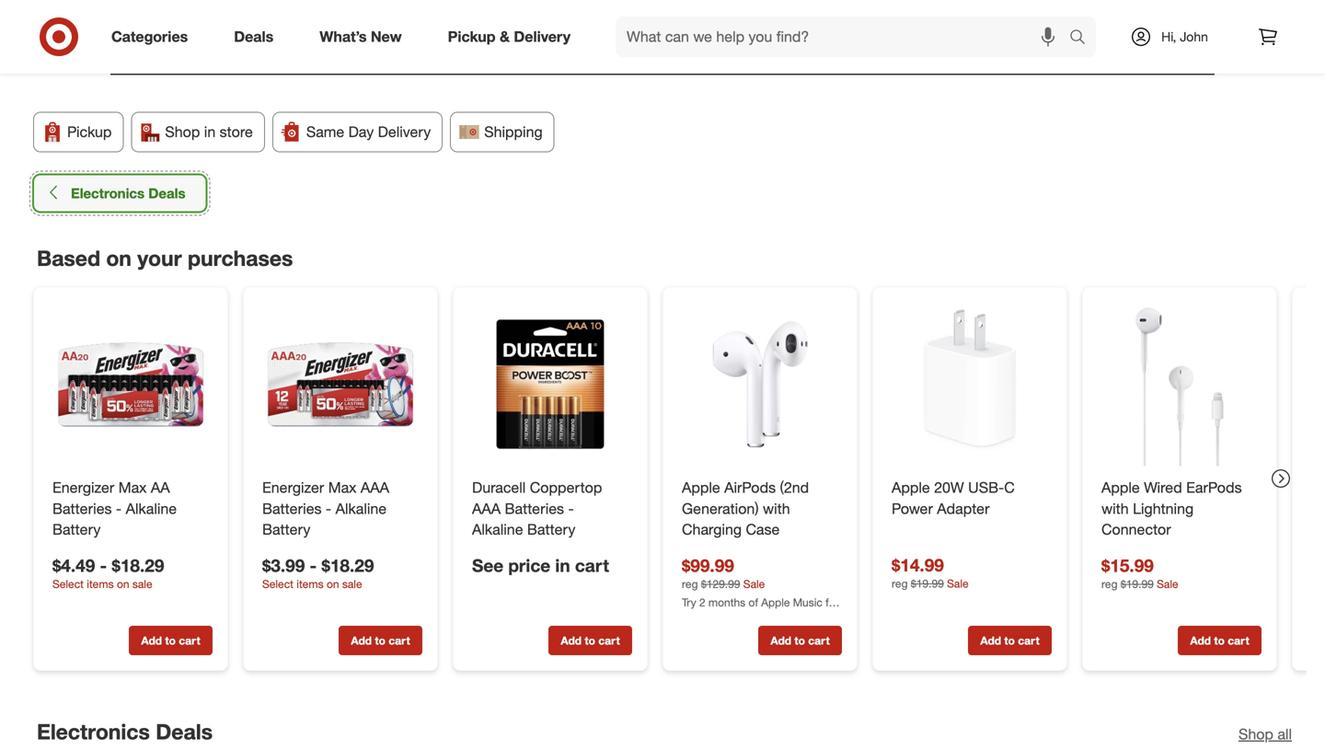 Task type: vqa. For each thing, say whether or not it's contained in the screenshot.
8 link
no



Task type: describe. For each thing, give the bounding box(es) containing it.
lightning
[[1133, 500, 1194, 517]]

apple for $15.99
[[1102, 478, 1140, 496]]

on for $3.99
[[327, 577, 339, 591]]

months
[[709, 595, 746, 609]]

to for $3.99
[[375, 634, 386, 647]]

apple wired earpods with lightning connector
[[1102, 478, 1242, 538]]

on left your
[[106, 245, 131, 271]]

with inside "$99.99 reg $129.99 sale try 2 months of apple music for free with target circle"
[[704, 611, 725, 625]]

pickup for pickup & delivery
[[448, 28, 496, 46]]

cart for $14.99
[[1018, 634, 1040, 647]]

of
[[749, 595, 758, 609]]

$4.49
[[52, 555, 95, 576]]

same day delivery
[[306, 123, 431, 141]]

power
[[892, 500, 933, 517]]

batteries for $4.49
[[52, 500, 112, 517]]

same day delivery button
[[272, 112, 443, 152]]

apple inside "$99.99 reg $129.99 sale try 2 months of apple music for free with target circle"
[[761, 595, 790, 609]]

energizer for $3.99
[[262, 478, 324, 496]]

categories
[[111, 28, 188, 46]]

case
[[746, 521, 780, 538]]

shop for shop in store
[[165, 123, 200, 141]]

aaa for duracell coppertop aaa batteries - alkaline battery
[[472, 500, 501, 517]]

add to cart for $15.99
[[1190, 634, 1250, 647]]

$19.99 for $14.99
[[911, 576, 944, 590]]

shop in store
[[165, 123, 253, 141]]

$99.99
[[682, 555, 734, 576]]

batteries inside duracell coppertop aaa batteries - alkaline battery
[[505, 500, 564, 517]]

- for energizer max aa batteries - alkaline battery
[[116, 500, 122, 517]]

wired
[[1144, 478, 1182, 496]]

search
[[1061, 30, 1105, 47]]

deals link
[[218, 17, 297, 57]]

$14.99 reg $19.99 sale
[[892, 554, 969, 590]]

$99.99 reg $129.99 sale try 2 months of apple music for free with target circle
[[682, 555, 839, 625]]

to for $4.49
[[165, 634, 176, 647]]

duracell
[[472, 478, 526, 496]]

apple wired earpods with lightning connector link
[[1102, 477, 1258, 540]]

based on your purchases
[[37, 245, 293, 271]]

shop all
[[1239, 725, 1292, 743]]

1 vertical spatial electronics deals
[[37, 719, 213, 744]]

what's new
[[320, 28, 402, 46]]

cart for $4.49
[[179, 634, 200, 647]]

select for $3.99 - $18.29
[[262, 577, 294, 591]]

electronics deals button
[[33, 175, 207, 212]]

in inside button
[[204, 123, 216, 141]]

add for $99.99
[[771, 634, 792, 647]]

shipping button
[[450, 112, 555, 152]]

sale for $99.99
[[744, 577, 765, 591]]

what's new link
[[304, 17, 425, 57]]

max for $3.99 - $18.29
[[328, 478, 357, 496]]

apple 20w usb-c power adapter
[[892, 478, 1015, 517]]

items for $3.99
[[297, 577, 324, 591]]

select for $4.49 - $18.29
[[52, 577, 84, 591]]

same
[[306, 123, 344, 141]]

$3.99 - $18.29 select items on sale
[[262, 555, 374, 591]]

day
[[349, 123, 374, 141]]

john
[[1180, 29, 1208, 45]]

what's
[[320, 28, 367, 46]]

3 to from the left
[[585, 634, 595, 647]]

items for $4.49
[[87, 577, 114, 591]]

alkaline for $4.49 - $18.29
[[126, 500, 177, 517]]

max for $4.49 - $18.29
[[118, 478, 147, 496]]

add to cart button for $3.99
[[339, 626, 422, 655]]

store
[[220, 123, 253, 141]]

pickup for pickup
[[67, 123, 112, 141]]

electronics deals inside electronics deals button
[[71, 185, 186, 202]]

connector
[[1102, 521, 1171, 538]]

pickup & delivery link
[[432, 17, 594, 57]]

charging
[[682, 521, 742, 538]]

on for $4.49
[[117, 577, 129, 591]]

add to cart button for $15.99
[[1178, 626, 1262, 655]]

apple airpods (2nd generation) with charging case link
[[682, 477, 838, 540]]

$4.49 - $18.29 select items on sale
[[52, 555, 164, 591]]

c
[[1004, 478, 1015, 496]]

hi, john
[[1162, 29, 1208, 45]]

free
[[682, 611, 701, 625]]

reg for $99.99
[[682, 577, 698, 591]]

airpods
[[724, 478, 776, 496]]

music
[[793, 595, 823, 609]]

deals inside electronics deals button
[[148, 185, 186, 202]]

apple for $99.99
[[682, 478, 720, 496]]

add to cart for $99.99
[[771, 634, 830, 647]]

add for $15.99
[[1190, 634, 1211, 647]]

add for $14.99
[[981, 634, 1001, 647]]

3 add from the left
[[561, 634, 582, 647]]

2
[[699, 595, 706, 609]]

add to cart button for $99.99
[[758, 626, 842, 655]]

energizer max aa batteries - alkaline battery
[[52, 478, 177, 538]]

3 add to cart button from the left
[[549, 626, 632, 655]]

energizer max aaa batteries - alkaline battery link
[[262, 477, 419, 540]]

with inside apple wired earpods with lightning connector
[[1102, 500, 1129, 517]]

based
[[37, 245, 100, 271]]

duracell coppertop aaa batteries - alkaline battery link
[[472, 477, 629, 540]]



Task type: locate. For each thing, give the bounding box(es) containing it.
for
[[826, 595, 839, 609]]

1 vertical spatial delivery
[[378, 123, 431, 141]]

coppertop
[[530, 478, 602, 496]]

energizer max aaa batteries - alkaline battery
[[262, 478, 389, 538]]

see price in cart
[[472, 555, 609, 576]]

0 vertical spatial delivery
[[514, 28, 571, 46]]

in right 'price'
[[555, 555, 570, 576]]

categories link
[[96, 17, 211, 57]]

add
[[141, 634, 162, 647], [351, 634, 372, 647], [561, 634, 582, 647], [771, 634, 792, 647], [981, 634, 1001, 647], [1190, 634, 1211, 647]]

generation)
[[682, 500, 759, 517]]

2 horizontal spatial with
[[1102, 500, 1129, 517]]

1 battery from the left
[[52, 521, 101, 538]]

aaa inside the 'energizer max aaa batteries - alkaline battery'
[[361, 478, 389, 496]]

reg down $14.99
[[892, 576, 908, 590]]

hi,
[[1162, 29, 1177, 45]]

1 horizontal spatial shop
[[1239, 725, 1274, 743]]

2 add to cart from the left
[[351, 634, 410, 647]]

your
[[137, 245, 182, 271]]

add to cart
[[141, 634, 200, 647], [351, 634, 410, 647], [561, 634, 620, 647], [771, 634, 830, 647], [981, 634, 1040, 647], [1190, 634, 1250, 647]]

0 horizontal spatial $18.29
[[112, 555, 164, 576]]

max inside energizer max aa batteries - alkaline battery
[[118, 478, 147, 496]]

2 add to cart button from the left
[[339, 626, 422, 655]]

2 vertical spatial deals
[[156, 719, 213, 744]]

- for duracell coppertop aaa batteries - alkaline battery
[[568, 500, 574, 517]]

to for $99.99
[[795, 634, 805, 647]]

&
[[500, 28, 510, 46]]

$19.99 inside $14.99 reg $19.99 sale
[[911, 576, 944, 590]]

2 horizontal spatial sale
[[1157, 577, 1179, 591]]

$3.99
[[262, 555, 305, 576]]

6 add from the left
[[1190, 634, 1211, 647]]

1 horizontal spatial delivery
[[514, 28, 571, 46]]

energizer left "aa"
[[52, 478, 114, 496]]

4 add to cart button from the left
[[758, 626, 842, 655]]

apple airpods (2nd generation) with charging case image
[[678, 302, 842, 466], [678, 302, 842, 466]]

1 horizontal spatial battery
[[262, 521, 311, 538]]

battery up see price in cart
[[527, 521, 576, 538]]

6 add to cart from the left
[[1190, 634, 1250, 647]]

$19.99 down $14.99
[[911, 576, 944, 590]]

1 $19.99 from the left
[[911, 576, 944, 590]]

3 battery from the left
[[527, 521, 576, 538]]

$18.29 inside $4.49 - $18.29 select items on sale
[[112, 555, 164, 576]]

shop
[[165, 123, 200, 141], [1239, 725, 1274, 743]]

0 horizontal spatial pickup
[[67, 123, 112, 141]]

1 horizontal spatial select
[[262, 577, 294, 591]]

pickup up electronics deals button
[[67, 123, 112, 141]]

$129.99
[[701, 577, 740, 591]]

- right $3.99
[[310, 555, 317, 576]]

in
[[204, 123, 216, 141], [555, 555, 570, 576]]

1 horizontal spatial sale
[[342, 577, 362, 591]]

2 $18.29 from the left
[[322, 555, 374, 576]]

items inside $4.49 - $18.29 select items on sale
[[87, 577, 114, 591]]

apple up circle
[[761, 595, 790, 609]]

aa
[[151, 478, 170, 496]]

1 horizontal spatial alkaline
[[336, 500, 387, 517]]

1 add to cart button from the left
[[129, 626, 213, 655]]

2 batteries from the left
[[262, 500, 322, 517]]

select down $3.99
[[262, 577, 294, 591]]

$18.29
[[112, 555, 164, 576], [322, 555, 374, 576]]

sale for $15.99
[[1157, 577, 1179, 591]]

0 vertical spatial in
[[204, 123, 216, 141]]

- for energizer max aaa batteries - alkaline battery
[[326, 500, 331, 517]]

-
[[116, 500, 122, 517], [326, 500, 331, 517], [568, 500, 574, 517], [100, 555, 107, 576], [310, 555, 317, 576]]

0 horizontal spatial sale
[[744, 577, 765, 591]]

deals inside deals link
[[234, 28, 274, 46]]

1 vertical spatial in
[[555, 555, 570, 576]]

apple for $14.99
[[892, 478, 930, 496]]

battery inside the 'energizer max aaa batteries - alkaline battery'
[[262, 521, 311, 538]]

purchases
[[188, 245, 293, 271]]

add to cart for $3.99
[[351, 634, 410, 647]]

3 reg from the left
[[1102, 577, 1118, 591]]

1 select from the left
[[52, 577, 84, 591]]

reg inside $14.99 reg $19.99 sale
[[892, 576, 908, 590]]

alkaline inside the 'energizer max aaa batteries - alkaline battery'
[[336, 500, 387, 517]]

delivery for same day delivery
[[378, 123, 431, 141]]

4 add to cart from the left
[[771, 634, 830, 647]]

sale for $4.49 - $18.29
[[132, 577, 152, 591]]

3 batteries from the left
[[505, 500, 564, 517]]

reg inside "$99.99 reg $129.99 sale try 2 months of apple music for free with target circle"
[[682, 577, 698, 591]]

5 to from the left
[[1005, 634, 1015, 647]]

max inside the 'energizer max aaa batteries - alkaline battery'
[[328, 478, 357, 496]]

energizer
[[52, 478, 114, 496], [262, 478, 324, 496]]

1 max from the left
[[118, 478, 147, 496]]

20w
[[934, 478, 964, 496]]

1 horizontal spatial batteries
[[262, 500, 322, 517]]

2 sale from the left
[[744, 577, 765, 591]]

- inside the $3.99 - $18.29 select items on sale
[[310, 555, 317, 576]]

on inside $4.49 - $18.29 select items on sale
[[117, 577, 129, 591]]

on inside the $3.99 - $18.29 select items on sale
[[327, 577, 339, 591]]

apple up power
[[892, 478, 930, 496]]

sale down adapter
[[947, 576, 969, 590]]

- inside $4.49 - $18.29 select items on sale
[[100, 555, 107, 576]]

0 vertical spatial aaa
[[361, 478, 389, 496]]

What can we help you find? suggestions appear below search field
[[616, 17, 1074, 57]]

1 sale from the left
[[132, 577, 152, 591]]

$18.29 down the energizer max aaa batteries - alkaline battery link
[[322, 555, 374, 576]]

2 reg from the left
[[682, 577, 698, 591]]

energizer inside the 'energizer max aaa batteries - alkaline battery'
[[262, 478, 324, 496]]

energizer max aaa batteries - alkaline battery image
[[259, 302, 422, 466], [259, 302, 422, 466]]

reg for $15.99
[[1102, 577, 1118, 591]]

sale up of
[[744, 577, 765, 591]]

sale down the energizer max aaa batteries - alkaline battery link
[[342, 577, 362, 591]]

1 add from the left
[[141, 634, 162, 647]]

1 horizontal spatial with
[[763, 500, 790, 517]]

search button
[[1061, 17, 1105, 61]]

0 horizontal spatial max
[[118, 478, 147, 496]]

add for $3.99
[[351, 634, 372, 647]]

0 vertical spatial deals
[[234, 28, 274, 46]]

battery up $3.99
[[262, 521, 311, 538]]

select inside $4.49 - $18.29 select items on sale
[[52, 577, 84, 591]]

deals
[[234, 28, 274, 46], [148, 185, 186, 202], [156, 719, 213, 744]]

- up $4.49 - $18.29 select items on sale at the left bottom
[[116, 500, 122, 517]]

apple inside apple wired earpods with lightning connector
[[1102, 478, 1140, 496]]

batteries inside energizer max aa batteries - alkaline battery
[[52, 500, 112, 517]]

cart for $15.99
[[1228, 634, 1250, 647]]

sale for $3.99 - $18.29
[[342, 577, 362, 591]]

0 horizontal spatial $19.99
[[911, 576, 944, 590]]

$19.99 inside "$15.99 reg $19.99 sale"
[[1121, 577, 1154, 591]]

items down $3.99
[[297, 577, 324, 591]]

- inside the 'energizer max aaa batteries - alkaline battery'
[[326, 500, 331, 517]]

sale for $14.99
[[947, 576, 969, 590]]

alkaline down "aa"
[[126, 500, 177, 517]]

$15.99 reg $19.99 sale
[[1102, 555, 1179, 591]]

cart for $3.99
[[389, 634, 410, 647]]

0 horizontal spatial with
[[704, 611, 725, 625]]

delivery inside button
[[378, 123, 431, 141]]

try 2 months of apple music for free with target circle button
[[682, 594, 842, 625]]

select down $4.49
[[52, 577, 84, 591]]

add to cart button for $4.49
[[129, 626, 213, 655]]

- inside energizer max aa batteries - alkaline battery
[[116, 500, 122, 517]]

apple up "generation)"
[[682, 478, 720, 496]]

items inside the $3.99 - $18.29 select items on sale
[[297, 577, 324, 591]]

1 reg from the left
[[892, 576, 908, 590]]

shop for shop all
[[1239, 725, 1274, 743]]

sale
[[947, 576, 969, 590], [744, 577, 765, 591], [1157, 577, 1179, 591]]

with inside "apple airpods (2nd generation) with charging case"
[[763, 500, 790, 517]]

1 horizontal spatial $18.29
[[322, 555, 374, 576]]

alkaline up the $3.99 - $18.29 select items on sale
[[336, 500, 387, 517]]

2 select from the left
[[262, 577, 294, 591]]

sale down the energizer max aa batteries - alkaline battery link
[[132, 577, 152, 591]]

shipping
[[484, 123, 543, 141]]

4 add from the left
[[771, 634, 792, 647]]

reg for $14.99
[[892, 576, 908, 590]]

0 horizontal spatial alkaline
[[126, 500, 177, 517]]

pickup & delivery
[[448, 28, 571, 46]]

on down the energizer max aa batteries - alkaline battery link
[[117, 577, 129, 591]]

1 horizontal spatial energizer
[[262, 478, 324, 496]]

0 horizontal spatial items
[[87, 577, 114, 591]]

price
[[508, 555, 551, 576]]

aaa inside duracell coppertop aaa batteries - alkaline battery
[[472, 500, 501, 517]]

0 horizontal spatial select
[[52, 577, 84, 591]]

sale inside $14.99 reg $19.99 sale
[[947, 576, 969, 590]]

pickup
[[448, 28, 496, 46], [67, 123, 112, 141]]

1 horizontal spatial aaa
[[472, 500, 501, 517]]

aaa for energizer max aaa batteries - alkaline battery
[[361, 478, 389, 496]]

earpods
[[1187, 478, 1242, 496]]

max left "aa"
[[118, 478, 147, 496]]

2 horizontal spatial alkaline
[[472, 521, 523, 538]]

battery up $4.49
[[52, 521, 101, 538]]

all
[[1278, 725, 1292, 743]]

cart for $99.99
[[808, 634, 830, 647]]

with up case
[[763, 500, 790, 517]]

1 vertical spatial pickup
[[67, 123, 112, 141]]

sale inside $4.49 - $18.29 select items on sale
[[132, 577, 152, 591]]

battery inside energizer max aa batteries - alkaline battery
[[52, 521, 101, 538]]

items
[[87, 577, 114, 591], [297, 577, 324, 591]]

- down coppertop
[[568, 500, 574, 517]]

circle
[[761, 611, 789, 625]]

1 add to cart from the left
[[141, 634, 200, 647]]

energizer up $3.99
[[262, 478, 324, 496]]

2 $19.99 from the left
[[1121, 577, 1154, 591]]

battery for $4.49
[[52, 521, 101, 538]]

energizer inside energizer max aa batteries - alkaline battery
[[52, 478, 114, 496]]

add for $4.49
[[141, 634, 162, 647]]

1 horizontal spatial sale
[[947, 576, 969, 590]]

apple left wired
[[1102, 478, 1140, 496]]

2 horizontal spatial batteries
[[505, 500, 564, 517]]

add to cart for $14.99
[[981, 634, 1040, 647]]

0 horizontal spatial sale
[[132, 577, 152, 591]]

max up the $3.99 - $18.29 select items on sale
[[328, 478, 357, 496]]

pickup inside pickup button
[[67, 123, 112, 141]]

5 add to cart from the left
[[981, 634, 1040, 647]]

2 energizer from the left
[[262, 478, 324, 496]]

aaa
[[361, 478, 389, 496], [472, 500, 501, 517]]

sale inside "$99.99 reg $129.99 sale try 2 months of apple music for free with target circle"
[[744, 577, 765, 591]]

try
[[682, 595, 696, 609]]

4 to from the left
[[795, 634, 805, 647]]

1 horizontal spatial items
[[297, 577, 324, 591]]

2 to from the left
[[375, 634, 386, 647]]

alkaline up see
[[472, 521, 523, 538]]

apple inside apple 20w usb-c power adapter
[[892, 478, 930, 496]]

shop in store button
[[131, 112, 265, 152]]

2 max from the left
[[328, 478, 357, 496]]

in left store
[[204, 123, 216, 141]]

batteries for $3.99
[[262, 500, 322, 517]]

1 vertical spatial electronics
[[37, 719, 150, 744]]

add to cart button for $14.99
[[968, 626, 1052, 655]]

- right $4.49
[[100, 555, 107, 576]]

6 to from the left
[[1214, 634, 1225, 647]]

1 vertical spatial deals
[[148, 185, 186, 202]]

$15.99
[[1102, 555, 1154, 576]]

select inside the $3.99 - $18.29 select items on sale
[[262, 577, 294, 591]]

battery
[[52, 521, 101, 538], [262, 521, 311, 538], [527, 521, 576, 538]]

see
[[472, 555, 504, 576]]

$18.29 for $4.49 - $18.29
[[112, 555, 164, 576]]

delivery right &
[[514, 28, 571, 46]]

add to cart for $4.49
[[141, 634, 200, 647]]

duracell coppertop aaa batteries - alkaline battery
[[472, 478, 602, 538]]

1 horizontal spatial in
[[555, 555, 570, 576]]

shop all link
[[1239, 724, 1292, 745]]

apple airpods (2nd generation) with charging case
[[682, 478, 809, 538]]

alkaline
[[126, 500, 177, 517], [336, 500, 387, 517], [472, 521, 523, 538]]

to for $15.99
[[1214, 634, 1225, 647]]

$18.29 for $3.99 - $18.29
[[322, 555, 374, 576]]

- inside duracell coppertop aaa batteries - alkaline battery
[[568, 500, 574, 517]]

2 battery from the left
[[262, 521, 311, 538]]

with up connector
[[1102, 500, 1129, 517]]

5 add to cart button from the left
[[968, 626, 1052, 655]]

sale
[[132, 577, 152, 591], [342, 577, 362, 591]]

apple inside "apple airpods (2nd generation) with charging case"
[[682, 478, 720, 496]]

pickup left &
[[448, 28, 496, 46]]

alkaline for $3.99 - $18.29
[[336, 500, 387, 517]]

to
[[165, 634, 176, 647], [375, 634, 386, 647], [585, 634, 595, 647], [795, 634, 805, 647], [1005, 634, 1015, 647], [1214, 634, 1225, 647]]

add to cart button
[[129, 626, 213, 655], [339, 626, 422, 655], [549, 626, 632, 655], [758, 626, 842, 655], [968, 626, 1052, 655], [1178, 626, 1262, 655]]

1 horizontal spatial $19.99
[[1121, 577, 1154, 591]]

sale inside "$15.99 reg $19.99 sale"
[[1157, 577, 1179, 591]]

alkaline inside duracell coppertop aaa batteries - alkaline battery
[[472, 521, 523, 538]]

2 horizontal spatial battery
[[527, 521, 576, 538]]

0 horizontal spatial batteries
[[52, 500, 112, 517]]

pickup button
[[33, 112, 124, 152]]

2 horizontal spatial reg
[[1102, 577, 1118, 591]]

shop left store
[[165, 123, 200, 141]]

1 batteries from the left
[[52, 500, 112, 517]]

0 horizontal spatial energizer
[[52, 478, 114, 496]]

sale down connector
[[1157, 577, 1179, 591]]

apple 20w usb-c power adapter image
[[888, 302, 1052, 466], [888, 302, 1052, 466]]

batteries
[[52, 500, 112, 517], [262, 500, 322, 517], [505, 500, 564, 517]]

energizer for $4.49
[[52, 478, 114, 496]]

reg inside "$15.99 reg $19.99 sale"
[[1102, 577, 1118, 591]]

sale inside the $3.99 - $18.29 select items on sale
[[342, 577, 362, 591]]

usb-
[[968, 478, 1004, 496]]

1 horizontal spatial reg
[[892, 576, 908, 590]]

reg down $15.99
[[1102, 577, 1118, 591]]

1 horizontal spatial pickup
[[448, 28, 496, 46]]

$14.99
[[892, 554, 944, 576]]

apple 20w usb-c power adapter link
[[892, 477, 1048, 519]]

1 vertical spatial shop
[[1239, 725, 1274, 743]]

3 sale from the left
[[1157, 577, 1179, 591]]

electronics inside button
[[71, 185, 145, 202]]

0 vertical spatial electronics deals
[[71, 185, 186, 202]]

energizer max aa batteries - alkaline battery link
[[52, 477, 209, 540]]

items down $4.49
[[87, 577, 114, 591]]

2 items from the left
[[297, 577, 324, 591]]

0 horizontal spatial shop
[[165, 123, 200, 141]]

$18.29 down the energizer max aa batteries - alkaline battery link
[[112, 555, 164, 576]]

1 energizer from the left
[[52, 478, 114, 496]]

0 horizontal spatial battery
[[52, 521, 101, 538]]

on
[[106, 245, 131, 271], [117, 577, 129, 591], [327, 577, 339, 591]]

energizer max aa batteries - alkaline battery image
[[49, 302, 213, 466], [49, 302, 213, 466]]

(2nd
[[780, 478, 809, 496]]

to for $14.99
[[1005, 634, 1015, 647]]

cart
[[575, 555, 609, 576], [179, 634, 200, 647], [389, 634, 410, 647], [599, 634, 620, 647], [808, 634, 830, 647], [1018, 634, 1040, 647], [1228, 634, 1250, 647]]

6 add to cart button from the left
[[1178, 626, 1262, 655]]

$19.99
[[911, 576, 944, 590], [1121, 577, 1154, 591]]

- up the $3.99 - $18.29 select items on sale
[[326, 500, 331, 517]]

1 $18.29 from the left
[[112, 555, 164, 576]]

delivery right day
[[378, 123, 431, 141]]

2 add from the left
[[351, 634, 372, 647]]

target
[[728, 611, 758, 625]]

0 vertical spatial electronics
[[71, 185, 145, 202]]

2 sale from the left
[[342, 577, 362, 591]]

1 sale from the left
[[947, 576, 969, 590]]

0 horizontal spatial reg
[[682, 577, 698, 591]]

delivery for pickup & delivery
[[514, 28, 571, 46]]

with down 2
[[704, 611, 725, 625]]

max
[[118, 478, 147, 496], [328, 478, 357, 496]]

batteries inside the 'energizer max aaa batteries - alkaline battery'
[[262, 500, 322, 517]]

battery for $3.99
[[262, 521, 311, 538]]

electronics
[[71, 185, 145, 202], [37, 719, 150, 744]]

1 horizontal spatial max
[[328, 478, 357, 496]]

with
[[763, 500, 790, 517], [1102, 500, 1129, 517], [704, 611, 725, 625]]

batteries down coppertop
[[505, 500, 564, 517]]

batteries up $4.49
[[52, 500, 112, 517]]

1 to from the left
[[165, 634, 176, 647]]

reg up try on the right bottom of page
[[682, 577, 698, 591]]

5 add from the left
[[981, 634, 1001, 647]]

pickup inside pickup & delivery link
[[448, 28, 496, 46]]

0 vertical spatial shop
[[165, 123, 200, 141]]

$18.29 inside the $3.99 - $18.29 select items on sale
[[322, 555, 374, 576]]

adapter
[[937, 500, 990, 517]]

1 items from the left
[[87, 577, 114, 591]]

0 vertical spatial pickup
[[448, 28, 496, 46]]

new
[[371, 28, 402, 46]]

shop inside button
[[165, 123, 200, 141]]

on down the energizer max aaa batteries - alkaline battery link
[[327, 577, 339, 591]]

$19.99 down $15.99
[[1121, 577, 1154, 591]]

apple wired earpods with lightning connector image
[[1098, 302, 1262, 466], [1098, 302, 1262, 466]]

shop left all
[[1239, 725, 1274, 743]]

0 horizontal spatial aaa
[[361, 478, 389, 496]]

reg
[[892, 576, 908, 590], [682, 577, 698, 591], [1102, 577, 1118, 591]]

duracell coppertop aaa batteries - alkaline battery image
[[468, 302, 632, 466], [468, 302, 632, 466]]

battery inside duracell coppertop aaa batteries - alkaline battery
[[527, 521, 576, 538]]

1 vertical spatial aaa
[[472, 500, 501, 517]]

batteries up $3.99
[[262, 500, 322, 517]]

apple
[[682, 478, 720, 496], [892, 478, 930, 496], [1102, 478, 1140, 496], [761, 595, 790, 609]]

$19.99 for $15.99
[[1121, 577, 1154, 591]]

3 add to cart from the left
[[561, 634, 620, 647]]

0 horizontal spatial delivery
[[378, 123, 431, 141]]

alkaline inside energizer max aa batteries - alkaline battery
[[126, 500, 177, 517]]

0 horizontal spatial in
[[204, 123, 216, 141]]



